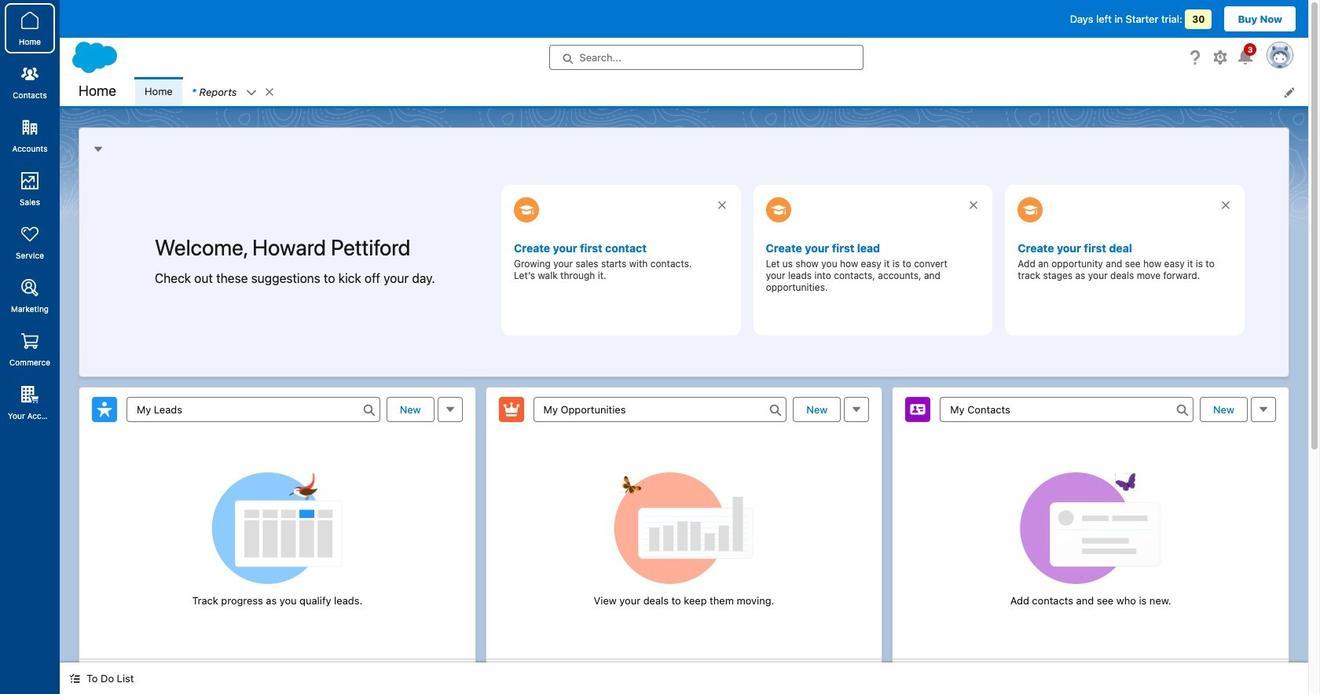 Task type: vqa. For each thing, say whether or not it's contained in the screenshot.
All Open Leads status
no



Task type: locate. For each thing, give the bounding box(es) containing it.
list item
[[182, 77, 282, 106]]

1 horizontal spatial text default image
[[264, 86, 275, 97]]

text default image
[[264, 86, 275, 97], [246, 87, 257, 98]]

Select an Option text field
[[533, 397, 787, 422]]

list
[[135, 77, 1309, 106]]

Select an Option text field
[[127, 397, 380, 422]]



Task type: describe. For each thing, give the bounding box(es) containing it.
text default image
[[69, 673, 80, 684]]

0 horizontal spatial text default image
[[246, 87, 257, 98]]



